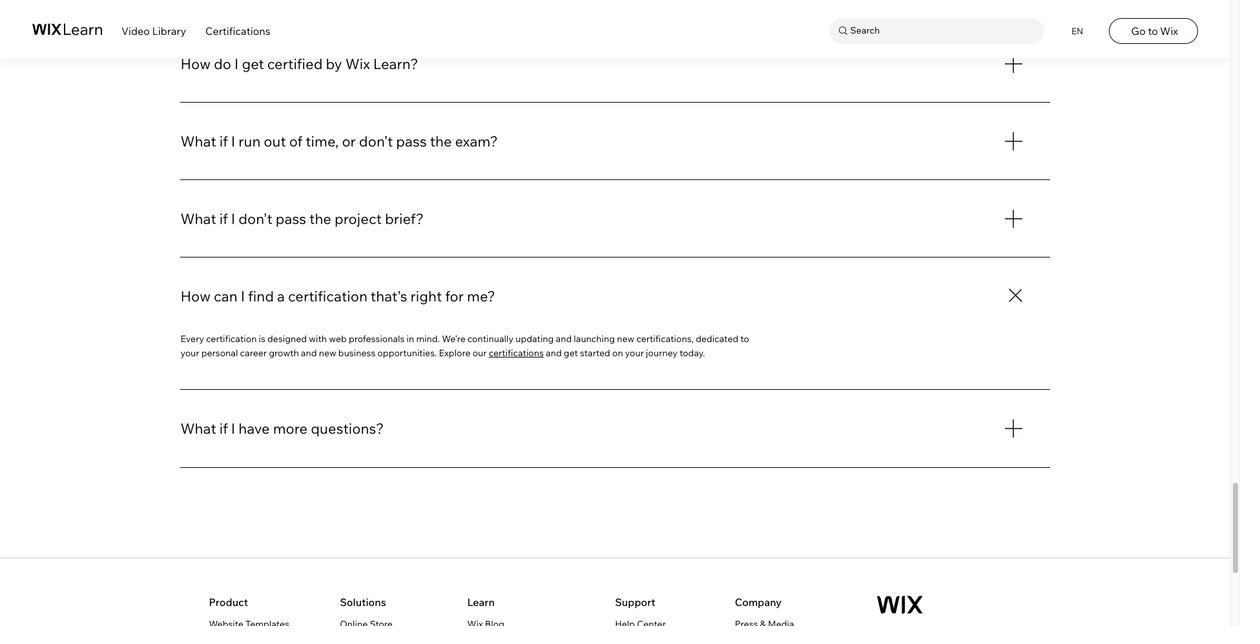 Task type: vqa. For each thing, say whether or not it's contained in the screenshot.
top To
yes



Task type: locate. For each thing, give the bounding box(es) containing it.
certification up personal
[[206, 333, 257, 345]]

certification up with
[[288, 287, 368, 306]]

how left do
[[181, 55, 211, 73]]

certified
[[267, 55, 323, 73]]

1 vertical spatial if
[[220, 210, 228, 228]]

to
[[1149, 24, 1159, 37], [741, 333, 750, 345]]

get right do
[[242, 55, 264, 73]]

0 vertical spatial certification
[[288, 287, 368, 306]]

the left project
[[310, 210, 332, 228]]

the left exam?
[[430, 132, 452, 150]]

go to wix
[[1132, 24, 1179, 37]]

growth
[[269, 348, 299, 359]]

en button
[[1064, 18, 1090, 44]]

0 horizontal spatial new
[[319, 348, 337, 359]]

company
[[735, 596, 782, 609]]

1 horizontal spatial your
[[625, 348, 644, 359]]

started
[[580, 348, 611, 359]]

journey
[[646, 348, 678, 359]]

what if i run out of time, or don't pass the exam?
[[181, 132, 498, 150]]

how left "can"
[[181, 287, 211, 306]]

0 vertical spatial how
[[181, 55, 211, 73]]

0 vertical spatial don't
[[359, 132, 393, 150]]

what for what if i don't pass the project brief?
[[181, 210, 216, 228]]

learn
[[467, 596, 495, 609]]

questions?
[[311, 420, 384, 438]]

0 horizontal spatial don't
[[239, 210, 273, 228]]

1 what from the top
[[181, 132, 216, 150]]

Search text field
[[848, 22, 1041, 39]]

1 if from the top
[[220, 132, 228, 150]]

0 horizontal spatial to
[[741, 333, 750, 345]]

1 horizontal spatial new
[[617, 333, 635, 345]]

1 horizontal spatial wix
[[1161, 24, 1179, 37]]

1 vertical spatial what
[[181, 210, 216, 228]]

how do i get certified by wix learn?
[[181, 55, 418, 73]]

2 vertical spatial if
[[220, 420, 228, 438]]

don't
[[359, 132, 393, 150], [239, 210, 273, 228]]

career
[[240, 348, 267, 359]]

wix
[[1161, 24, 1179, 37], [346, 55, 370, 73]]

new up on
[[617, 333, 635, 345]]

personal
[[201, 348, 238, 359]]

brief?
[[385, 210, 424, 228]]

run
[[239, 132, 261, 150]]

wix right go
[[1161, 24, 1179, 37]]

video library link
[[121, 24, 186, 37]]

0 horizontal spatial the
[[310, 210, 332, 228]]

exam?
[[455, 132, 498, 150]]

your right on
[[625, 348, 644, 359]]

0 horizontal spatial your
[[181, 348, 199, 359]]

video
[[121, 24, 150, 37]]

0 horizontal spatial pass
[[276, 210, 306, 228]]

0 vertical spatial to
[[1149, 24, 1159, 37]]

your
[[181, 348, 199, 359], [625, 348, 644, 359]]

learn?
[[373, 55, 418, 73]]

new down with
[[319, 348, 337, 359]]

wix right by
[[346, 55, 370, 73]]

and
[[556, 333, 572, 345], [301, 348, 317, 359], [546, 348, 562, 359]]

right
[[411, 287, 442, 306]]

if
[[220, 132, 228, 150], [220, 210, 228, 228], [220, 420, 228, 438]]

3 what from the top
[[181, 420, 216, 438]]

1 vertical spatial don't
[[239, 210, 273, 228]]

3 if from the top
[[220, 420, 228, 438]]

how
[[181, 55, 211, 73], [181, 287, 211, 306]]

what if i don't pass the project brief?
[[181, 210, 424, 228]]

continually
[[468, 333, 514, 345]]

we're
[[442, 333, 466, 345]]

1 horizontal spatial don't
[[359, 132, 393, 150]]

is
[[259, 333, 266, 345]]

1 vertical spatial to
[[741, 333, 750, 345]]

0 horizontal spatial certification
[[206, 333, 257, 345]]

1 horizontal spatial get
[[564, 348, 578, 359]]

support
[[615, 596, 656, 609]]

designed
[[268, 333, 307, 345]]

0 vertical spatial get
[[242, 55, 264, 73]]

2 if from the top
[[220, 210, 228, 228]]

1 how from the top
[[181, 55, 211, 73]]

i for find
[[241, 287, 245, 306]]

certification inside every certification is designed with web professionals in mind. we're continually updating and launching new certifications, dedicated to your personal career growth and new business opportunities. explore our
[[206, 333, 257, 345]]

1 vertical spatial certification
[[206, 333, 257, 345]]

what for what if i have more questions?
[[181, 420, 216, 438]]

of
[[289, 132, 303, 150]]

today.
[[680, 348, 705, 359]]

1 horizontal spatial pass
[[396, 132, 427, 150]]

to inside 'menu bar'
[[1149, 24, 1159, 37]]

to right go
[[1149, 24, 1159, 37]]

0 horizontal spatial get
[[242, 55, 264, 73]]

can
[[214, 287, 238, 306]]

1 vertical spatial get
[[564, 348, 578, 359]]

that's
[[371, 287, 407, 306]]

what for what if i run out of time, or don't pass the exam?
[[181, 132, 216, 150]]

more
[[273, 420, 308, 438]]

0 vertical spatial the
[[430, 132, 452, 150]]

0 vertical spatial pass
[[396, 132, 427, 150]]

1 vertical spatial wix
[[346, 55, 370, 73]]

get
[[242, 55, 264, 73], [564, 348, 578, 359]]

2 vertical spatial what
[[181, 420, 216, 438]]

i
[[235, 55, 239, 73], [231, 132, 235, 150], [231, 210, 235, 228], [241, 287, 245, 306], [231, 420, 235, 438]]

new
[[617, 333, 635, 345], [319, 348, 337, 359]]

mind.
[[416, 333, 440, 345]]

your down every
[[181, 348, 199, 359]]

1 horizontal spatial to
[[1149, 24, 1159, 37]]

your inside every certification is designed with web professionals in mind. we're continually updating and launching new certifications, dedicated to your personal career growth and new business opportunities. explore our
[[181, 348, 199, 359]]

1 your from the left
[[181, 348, 199, 359]]

i for run
[[231, 132, 235, 150]]

0 vertical spatial what
[[181, 132, 216, 150]]

and right the updating
[[556, 333, 572, 345]]

1 horizontal spatial the
[[430, 132, 452, 150]]

1 vertical spatial how
[[181, 287, 211, 306]]

project
[[335, 210, 382, 228]]

on
[[613, 348, 623, 359]]

to right dedicated
[[741, 333, 750, 345]]

1 vertical spatial new
[[319, 348, 337, 359]]

updating
[[516, 333, 554, 345]]

what
[[181, 132, 216, 150], [181, 210, 216, 228], [181, 420, 216, 438]]

get left started
[[564, 348, 578, 359]]

pass
[[396, 132, 427, 150], [276, 210, 306, 228]]

2 how from the top
[[181, 287, 211, 306]]

launching
[[574, 333, 615, 345]]

professionals
[[349, 333, 405, 345]]

certification
[[288, 287, 368, 306], [206, 333, 257, 345]]

0 vertical spatial new
[[617, 333, 635, 345]]

the
[[430, 132, 452, 150], [310, 210, 332, 228]]

by
[[326, 55, 342, 73]]

menu bar
[[0, 0, 1231, 58]]

2 what from the top
[[181, 210, 216, 228]]

with
[[309, 333, 327, 345]]

2 your from the left
[[625, 348, 644, 359]]

0 vertical spatial if
[[220, 132, 228, 150]]



Task type: describe. For each thing, give the bounding box(es) containing it.
for
[[445, 287, 464, 306]]

find
[[248, 287, 274, 306]]

if for don't
[[220, 210, 228, 228]]

what if i have more questions?
[[181, 420, 384, 438]]

i for don't
[[231, 210, 235, 228]]

every certification is designed with web professionals in mind. we're continually updating and launching new certifications, dedicated to your personal career growth and new business opportunities. explore our
[[181, 333, 750, 359]]

time,
[[306, 132, 339, 150]]

how for how do i get certified by wix learn?
[[181, 55, 211, 73]]

0 horizontal spatial wix
[[346, 55, 370, 73]]

menu bar containing video library
[[0, 0, 1231, 58]]

go to wix link
[[1109, 18, 1199, 44]]

dedicated
[[696, 333, 739, 345]]

explore
[[439, 348, 471, 359]]

and down with
[[301, 348, 317, 359]]

if for run
[[220, 132, 228, 150]]

1 vertical spatial pass
[[276, 210, 306, 228]]

our
[[473, 348, 487, 359]]

0 vertical spatial wix
[[1161, 24, 1179, 37]]

i for get
[[235, 55, 239, 73]]

me?
[[467, 287, 496, 306]]

certifications
[[489, 348, 544, 359]]

every
[[181, 333, 204, 345]]

certifications link
[[206, 24, 271, 37]]

have
[[239, 420, 270, 438]]

wix logo, homepage image
[[877, 596, 923, 614]]

how for how can i find a certification that's right for me?
[[181, 287, 211, 306]]

i for have
[[231, 420, 235, 438]]

go
[[1132, 24, 1146, 37]]

out
[[264, 132, 286, 150]]

library
[[152, 24, 186, 37]]

if for have
[[220, 420, 228, 438]]

1 horizontal spatial certification
[[288, 287, 368, 306]]

web
[[329, 333, 347, 345]]

solutions
[[340, 596, 386, 609]]

to inside every certification is designed with web professionals in mind. we're continually updating and launching new certifications, dedicated to your personal career growth and new business opportunities. explore our
[[741, 333, 750, 345]]

en
[[1072, 26, 1084, 36]]

product
[[209, 596, 248, 609]]

business
[[339, 348, 376, 359]]

and down the updating
[[546, 348, 562, 359]]

1 vertical spatial the
[[310, 210, 332, 228]]

video library
[[121, 24, 186, 37]]

a
[[277, 287, 285, 306]]

certifications,
[[637, 333, 694, 345]]

certifications
[[206, 24, 271, 37]]

certifications link
[[489, 348, 544, 359]]

do
[[214, 55, 231, 73]]

in
[[407, 333, 414, 345]]

opportunities.
[[378, 348, 437, 359]]

or
[[342, 132, 356, 150]]

how can i find a certification that's right for me?
[[181, 287, 496, 306]]

certifications and get started on your journey today.
[[489, 348, 705, 359]]



